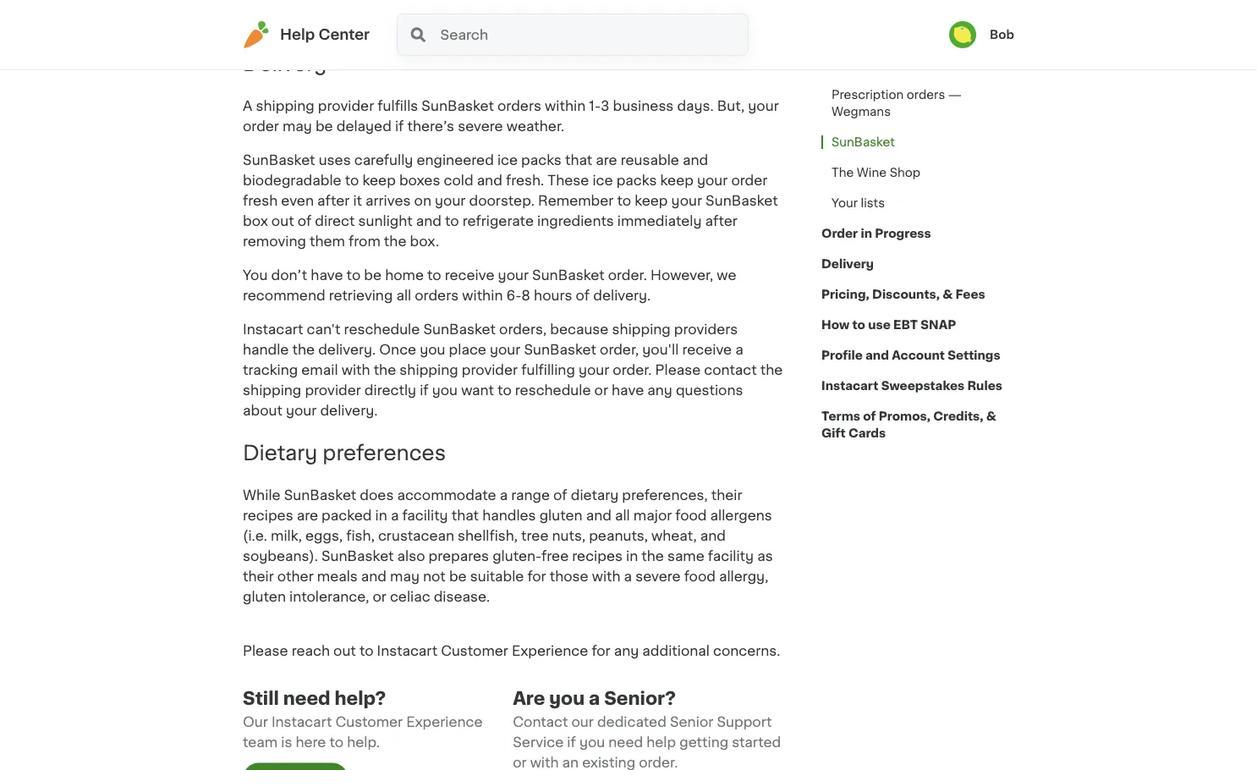 Task type: vqa. For each thing, say whether or not it's contained in the screenshot.
fl inside UNCLE MATT'S ORGANIC PULP FREE, ORANGE JUICE 52 FL OZ
no



Task type: locate. For each thing, give the bounding box(es) containing it.
the down wheat,
[[642, 550, 664, 563]]

— inside prescription orders — wegmans
[[948, 89, 962, 101]]

2 vertical spatial be
[[449, 570, 467, 583]]

a up contact
[[736, 343, 744, 357]]

all down home
[[396, 289, 411, 303]]

order down a
[[243, 120, 279, 133]]

also right can
[[725, 0, 753, 8]]

8
[[522, 289, 531, 303]]

sunbasket inside instacart doesn't keep track of sunbasket orders. you can also check the status of your order by googling the tracking number.
[[541, 0, 614, 8]]

started
[[732, 736, 781, 749]]

reusable
[[621, 154, 679, 167]]

box
[[243, 215, 268, 228]]

of inside the while sunbasket does accommodate a range of dietary preferences, their recipes are packed in a facility that handles gluten and all major food allergens (i.e. milk, eggs, fish, crustacean shellfish, tree nuts, peanuts, wheat, and soybeans). sunbasket also prepares gluten-free recipes in the same facility as their other meals and may not be suitable for those with a severe food allergy, gluten intolerance, or celiac disease.
[[553, 489, 568, 502]]

suitable
[[470, 570, 524, 583]]

1 vertical spatial receive
[[682, 343, 732, 357]]

1 horizontal spatial experience
[[512, 644, 588, 658]]

— for prescription orders — costco
[[948, 41, 962, 53]]

or left celiac
[[373, 590, 387, 604]]

the inside 'sunbasket uses carefully engineered ice packs that are reusable and biodegradable to keep boxes cold and fresh. these ice packs keep your order fresh even after it arrives on your doorstep. remember to keep your sunbasket box out of direct sunlight and to refrigerate ingredients immediately after removing them from the box.'
[[384, 235, 407, 248]]

please reach out to instacart customer experience for any additional concerns.
[[243, 644, 781, 658]]

retrieving
[[329, 289, 393, 303]]

any up senior?
[[614, 644, 639, 658]]

ice up fresh. on the left of the page
[[497, 154, 518, 167]]

doesn't
[[394, 0, 446, 8]]

prescription orders — wegmans
[[832, 89, 962, 118]]

all up the peanuts,
[[615, 509, 630, 523]]

1 vertical spatial need
[[609, 736, 643, 749]]

—
[[948, 41, 962, 53], [948, 89, 962, 101]]

a inside the instacart can't reschedule sunbasket orders, because shipping providers handle the delivery. once you place your sunbasket order, you'll receive a tracking email with the shipping provider fulfilling your order. please contact the shipping provider directly if you want to reschedule or have any questions about your delivery.
[[736, 343, 744, 357]]

0 vertical spatial any
[[648, 384, 673, 397]]

be inside you don't have to be home to receive your sunbasket order. however, we recommend retrieving all orders within 6-8 hours of delivery.
[[364, 269, 382, 282]]

if right directly
[[420, 384, 429, 397]]

dietary preferences
[[243, 443, 446, 463]]

reschedule up the once
[[344, 323, 420, 336]]

1 horizontal spatial may
[[390, 570, 420, 583]]

instacart inside instacart sweepstakes rules link
[[822, 380, 879, 392]]

and up box.
[[416, 215, 442, 228]]

1 horizontal spatial reschedule
[[515, 384, 591, 397]]

may inside the while sunbasket does accommodate a range of dietary preferences, their recipes are packed in a facility that handles gluten and all major food allergens (i.e. milk, eggs, fish, crustacean shellfish, tree nuts, peanuts, wheat, and soybeans). sunbasket also prepares gluten-free recipes in the same facility as their other meals and may not be suitable for those with a severe food allergy, gluten intolerance, or celiac disease.
[[390, 570, 420, 583]]

help?
[[335, 690, 386, 707]]

have inside the instacart can't reschedule sunbasket orders, because shipping providers handle the delivery. once you place your sunbasket order, you'll receive a tracking email with the shipping provider fulfilling your order. please contact the shipping provider directly if you want to reschedule or have any questions about your delivery.
[[612, 384, 644, 397]]

cards
[[849, 427, 886, 439]]

shipping
[[256, 100, 315, 113], [612, 323, 671, 336], [400, 364, 458, 377], [243, 384, 302, 397]]

receive inside you don't have to be home to receive your sunbasket order. however, we recommend retrieving all orders within 6-8 hours of delivery.
[[445, 269, 495, 282]]

2 vertical spatial order
[[731, 174, 768, 188]]

please down you'll
[[655, 364, 701, 377]]

0 vertical spatial packs
[[521, 154, 562, 167]]

you left can
[[668, 0, 693, 8]]

to
[[345, 174, 359, 188], [617, 194, 631, 208], [445, 215, 459, 228], [347, 269, 361, 282], [427, 269, 441, 282], [853, 319, 866, 331], [498, 384, 512, 397], [360, 644, 374, 658], [330, 736, 344, 749]]

0 horizontal spatial please
[[243, 644, 288, 658]]

0 horizontal spatial experience
[[406, 715, 483, 729]]

1 vertical spatial provider
[[462, 364, 518, 377]]

are inside the while sunbasket does accommodate a range of dietary preferences, their recipes are packed in a facility that handles gluten and all major food allergens (i.e. milk, eggs, fish, crustacean shellfish, tree nuts, peanuts, wheat, and soybeans). sunbasket also prepares gluten-free recipes in the same facility as their other meals and may not be suitable for those with a severe food allergy, gluten intolerance, or celiac disease.
[[297, 509, 318, 523]]

or inside the while sunbasket does accommodate a range of dietary preferences, their recipes are packed in a facility that handles gluten and all major food allergens (i.e. milk, eggs, fish, crustacean shellfish, tree nuts, peanuts, wheat, and soybeans). sunbasket also prepares gluten-free recipes in the same facility as their other meals and may not be suitable for those with a severe food allergy, gluten intolerance, or celiac disease.
[[373, 590, 387, 604]]

delivery down help on the left top of the page
[[243, 54, 327, 74]]

1 vertical spatial any
[[614, 644, 639, 658]]

also inside instacart doesn't keep track of sunbasket orders. you can also check the status of your order by googling the tracking number.
[[725, 0, 753, 8]]

0 vertical spatial or
[[595, 384, 608, 397]]

of right range
[[553, 489, 568, 502]]

getting
[[680, 736, 729, 749]]

your inside instacart doesn't keep track of sunbasket orders. you can also check the status of your order by googling the tracking number.
[[377, 15, 407, 29]]

of inside terms of promos, credits, & gift cards
[[863, 410, 876, 422]]

provider up want
[[462, 364, 518, 377]]

1 vertical spatial recipes
[[572, 550, 623, 563]]

2 vertical spatial order.
[[639, 756, 678, 770]]

in right order
[[861, 228, 872, 239]]

1 vertical spatial for
[[592, 644, 611, 658]]

after up the direct on the top
[[317, 194, 350, 208]]

delivery. up order,
[[593, 289, 651, 303]]

gluten
[[540, 509, 583, 523], [243, 590, 286, 604]]

0 vertical spatial &
[[943, 289, 953, 300]]

status
[[314, 15, 356, 29]]

1 vertical spatial or
[[373, 590, 387, 604]]

0 vertical spatial facility
[[402, 509, 448, 523]]

1 horizontal spatial you
[[668, 0, 693, 8]]

1 vertical spatial delivery
[[822, 258, 874, 270]]

experience inside the still need help? our instacart customer experience team is here to help.
[[406, 715, 483, 729]]

direct
[[315, 215, 355, 228]]

for
[[528, 570, 546, 583], [592, 644, 611, 658]]

instacart for doesn't
[[330, 0, 390, 8]]

it
[[353, 194, 362, 208]]

with right email at the left of page
[[342, 364, 370, 377]]

1 horizontal spatial delivery
[[822, 258, 874, 270]]

all inside the while sunbasket does accommodate a range of dietary preferences, their recipes are packed in a facility that handles gluten and all major food allergens (i.e. milk, eggs, fish, crustacean shellfish, tree nuts, peanuts, wheat, and soybeans). sunbasket also prepares gluten-free recipes in the same facility as their other meals and may not be suitable for those with a severe food allergy, gluten intolerance, or celiac disease.
[[615, 509, 630, 523]]

within inside you don't have to be home to receive your sunbasket order. however, we recommend retrieving all orders within 6-8 hours of delivery.
[[462, 289, 503, 303]]

preferences,
[[622, 489, 708, 502]]

1 vertical spatial ice
[[593, 174, 613, 188]]

1 vertical spatial may
[[390, 570, 420, 583]]

food down same
[[684, 570, 716, 583]]

orders up weather.
[[498, 100, 542, 113]]

their down soybeans).
[[243, 570, 274, 583]]

&
[[943, 289, 953, 300], [986, 410, 997, 422]]

have down 'them'
[[311, 269, 343, 282]]

1 vertical spatial have
[[612, 384, 644, 397]]

while
[[243, 489, 281, 502]]

1 vertical spatial tracking
[[243, 364, 298, 377]]

provider up delayed
[[318, 100, 374, 113]]

also down crustacean
[[397, 550, 425, 563]]

0 horizontal spatial also
[[397, 550, 425, 563]]

1 horizontal spatial also
[[725, 0, 753, 8]]

need
[[283, 690, 331, 707], [609, 736, 643, 749]]

by
[[451, 15, 468, 29]]

order down "doesn't" at top
[[411, 15, 447, 29]]

with inside the instacart can't reschedule sunbasket orders, because shipping providers handle the delivery. once you place your sunbasket order, you'll receive a tracking email with the shipping provider fulfilling your order. please contact the shipping provider directly if you want to reschedule or have any questions about your delivery.
[[342, 364, 370, 377]]

support
[[717, 715, 772, 729]]

you
[[420, 343, 446, 357], [432, 384, 458, 397], [549, 690, 585, 707], [580, 736, 605, 749]]

1 vertical spatial —
[[948, 89, 962, 101]]

1 vertical spatial also
[[397, 550, 425, 563]]

settings
[[948, 349, 1001, 361]]

user avatar image
[[949, 21, 976, 48]]

packs up fresh. on the left of the page
[[521, 154, 562, 167]]

0 vertical spatial customer
[[441, 644, 508, 658]]

1 vertical spatial experience
[[406, 715, 483, 729]]

the wine shop link
[[822, 157, 931, 188]]

may up celiac
[[390, 570, 420, 583]]

1 horizontal spatial need
[[609, 736, 643, 749]]

2 vertical spatial or
[[513, 756, 527, 770]]

within
[[545, 100, 586, 113], [462, 289, 503, 303]]

order down 'but,'
[[731, 174, 768, 188]]

1 prescription from the top
[[832, 41, 904, 53]]

fresh
[[243, 194, 278, 208]]

to right "here"
[[330, 736, 344, 749]]

receive inside the instacart can't reschedule sunbasket orders, because shipping providers handle the delivery. once you place your sunbasket order, you'll receive a tracking email with the shipping provider fulfilling your order. please contact the shipping provider directly if you want to reschedule or have any questions about your delivery.
[[682, 343, 732, 357]]

facility up crustacean
[[402, 509, 448, 523]]

your
[[832, 197, 858, 209]]

0 horizontal spatial gluten
[[243, 590, 286, 604]]

a
[[736, 343, 744, 357], [500, 489, 508, 502], [391, 509, 399, 523], [624, 570, 632, 583], [589, 690, 600, 707]]

0 horizontal spatial be
[[316, 120, 333, 133]]

delivery
[[243, 54, 327, 74], [822, 258, 874, 270]]

for down free
[[528, 570, 546, 583]]

celiac
[[390, 590, 430, 604]]

instacart down 'profile'
[[822, 380, 879, 392]]

fulfills
[[378, 100, 418, 113]]

may up biodegradable
[[283, 120, 312, 133]]

receive down providers
[[682, 343, 732, 357]]

1 horizontal spatial facility
[[708, 550, 754, 563]]

shipping inside a shipping provider fulfills sunbasket orders within 1-3 business days. but, your order may be delayed if there's severe weather.
[[256, 100, 315, 113]]

0 horizontal spatial delivery
[[243, 54, 327, 74]]

with right those
[[592, 570, 621, 583]]

of up cards
[[863, 410, 876, 422]]

recipes down the peanuts,
[[572, 550, 623, 563]]

you inside instacart doesn't keep track of sunbasket orders. you can also check the status of your order by googling the tracking number.
[[668, 0, 693, 8]]

please
[[655, 364, 701, 377], [243, 644, 288, 658]]

0 vertical spatial in
[[861, 228, 872, 239]]

how to use ebt snap link
[[822, 310, 957, 340]]

that up these
[[565, 154, 593, 167]]

1 vertical spatial be
[[364, 269, 382, 282]]

and right reusable
[[683, 154, 708, 167]]

fees
[[956, 289, 986, 300]]

order. down help
[[639, 756, 678, 770]]

tree
[[521, 529, 549, 543]]

any
[[648, 384, 673, 397], [614, 644, 639, 658]]

reschedule down 'fulfilling' at the top left
[[515, 384, 591, 397]]

can't
[[307, 323, 341, 336]]

tracking inside the instacart can't reschedule sunbasket orders, because shipping providers handle the delivery. once you place your sunbasket order, you'll receive a tracking email with the shipping provider fulfilling your order. please contact the shipping provider directly if you want to reschedule or have any questions about your delivery.
[[243, 364, 298, 377]]

1-
[[589, 100, 601, 113]]

0 vertical spatial experience
[[512, 644, 588, 658]]

in down does
[[375, 509, 387, 523]]

recipes
[[243, 509, 293, 523], [572, 550, 623, 563]]

tracking down orders.
[[563, 15, 618, 29]]

2 — from the top
[[948, 89, 962, 101]]

0 horizontal spatial may
[[283, 120, 312, 133]]

be up the uses at the left top of the page
[[316, 120, 333, 133]]

order
[[411, 15, 447, 29], [243, 120, 279, 133], [731, 174, 768, 188]]

keep
[[449, 0, 483, 8], [363, 174, 396, 188], [660, 174, 694, 188], [635, 194, 668, 208]]

but,
[[717, 100, 745, 113]]

because
[[550, 323, 609, 336]]

1 vertical spatial prescription
[[832, 89, 904, 101]]

are
[[513, 690, 545, 707]]

if down fulfills
[[395, 120, 404, 133]]

0 vertical spatial delivery.
[[593, 289, 651, 303]]

have inside you don't have to be home to receive your sunbasket order. however, we recommend retrieving all orders within 6-8 hours of delivery.
[[311, 269, 343, 282]]

questions
[[676, 384, 743, 397]]

2 vertical spatial if
[[567, 736, 576, 749]]

1 horizontal spatial within
[[545, 100, 586, 113]]

are left reusable
[[596, 154, 617, 167]]

shipping right a
[[256, 100, 315, 113]]

to left the use
[[853, 319, 866, 331]]

out
[[272, 215, 294, 228], [333, 644, 356, 658]]

1 horizontal spatial severe
[[636, 570, 681, 583]]

a up handles
[[500, 489, 508, 502]]

sunbasket up the 'there's'
[[422, 100, 494, 113]]

a
[[243, 100, 252, 113]]

are up eggs,
[[297, 509, 318, 523]]

here
[[296, 736, 326, 749]]

prescription up wegmans
[[832, 89, 904, 101]]

1 vertical spatial with
[[592, 570, 621, 583]]

within left 1-
[[545, 100, 586, 113]]

any inside the instacart can't reschedule sunbasket orders, because shipping providers handle the delivery. once you place your sunbasket order, you'll receive a tracking email with the shipping provider fulfilling your order. please contact the shipping provider directly if you want to reschedule or have any questions about your delivery.
[[648, 384, 673, 397]]

0 horizontal spatial facility
[[402, 509, 448, 523]]

2 vertical spatial with
[[530, 756, 559, 770]]

sunbasket up the hours in the top left of the page
[[532, 269, 605, 282]]

business
[[613, 100, 674, 113]]

1 horizontal spatial any
[[648, 384, 673, 397]]

wegmans
[[832, 106, 891, 118]]

directly
[[365, 384, 416, 397]]

instacart down celiac
[[377, 644, 438, 658]]

providers
[[674, 323, 738, 336]]

0 vertical spatial with
[[342, 364, 370, 377]]

0 horizontal spatial order
[[243, 120, 279, 133]]

0 vertical spatial severe
[[458, 120, 503, 133]]

keep up by
[[449, 0, 483, 8]]

even
[[281, 194, 314, 208]]

the down sunlight
[[384, 235, 407, 248]]

instacart inside instacart doesn't keep track of sunbasket orders. you can also check the status of your order by googling the tracking number.
[[330, 0, 390, 8]]

you down our
[[580, 736, 605, 749]]

orders inside prescription orders — wegmans
[[907, 89, 945, 101]]

1 horizontal spatial or
[[513, 756, 527, 770]]

that inside 'sunbasket uses carefully engineered ice packs that are reusable and biodegradable to keep boxes cold and fresh. these ice packs keep your order fresh even after it arrives on your doorstep. remember to keep your sunbasket box out of direct sunlight and to refrigerate ingredients immediately after removing them from the box.'
[[565, 154, 593, 167]]

orders inside prescription orders — costco
[[907, 41, 945, 53]]

0 vertical spatial tracking
[[563, 15, 618, 29]]

Search search field
[[439, 14, 748, 55]]

instacart inside the instacart can't reschedule sunbasket orders, because shipping providers handle the delivery. once you place your sunbasket order, you'll receive a tracking email with the shipping provider fulfilling your order. please contact the shipping provider directly if you want to reschedule or have any questions about your delivery.
[[243, 323, 303, 336]]

if
[[395, 120, 404, 133], [420, 384, 429, 397], [567, 736, 576, 749]]

2 horizontal spatial order
[[731, 174, 768, 188]]

2 prescription from the top
[[832, 89, 904, 101]]

1 horizontal spatial if
[[420, 384, 429, 397]]

need down dedicated at the bottom of the page
[[609, 736, 643, 749]]

0 horizontal spatial recipes
[[243, 509, 293, 523]]

prescription for wegmans
[[832, 89, 904, 101]]

may inside a shipping provider fulfills sunbasket orders within 1-3 business days. but, your order may be delayed if there's severe weather.
[[283, 120, 312, 133]]

out inside 'sunbasket uses carefully engineered ice packs that are reusable and biodegradable to keep boxes cold and fresh. these ice packs keep your order fresh even after it arrives on your doorstep. remember to keep your sunbasket box out of direct sunlight and to refrigerate ingredients immediately after removing them from the box.'
[[272, 215, 294, 228]]

of right track
[[524, 0, 538, 8]]

customer for out
[[441, 644, 508, 658]]

orders left user avatar
[[907, 41, 945, 53]]

0 vertical spatial be
[[316, 120, 333, 133]]

reschedule
[[344, 323, 420, 336], [515, 384, 591, 397]]

place
[[449, 343, 486, 357]]

these
[[548, 174, 589, 188]]

instacart up handle
[[243, 323, 303, 336]]

check
[[243, 15, 284, 29]]

0 horizontal spatial in
[[375, 509, 387, 523]]

help center link
[[243, 21, 370, 48]]

sunbasket link
[[822, 127, 905, 157]]

sunbasket up packed
[[284, 489, 356, 502]]

0 horizontal spatial that
[[452, 509, 479, 523]]

1 horizontal spatial &
[[986, 410, 997, 422]]

1 horizontal spatial in
[[626, 550, 638, 563]]

0 horizontal spatial for
[[528, 570, 546, 583]]

0 vertical spatial provider
[[318, 100, 374, 113]]

their up allergens
[[711, 489, 743, 502]]

& down rules at right
[[986, 410, 997, 422]]

severe inside a shipping provider fulfills sunbasket orders within 1-3 business days. but, your order may be delayed if there's severe weather.
[[458, 120, 503, 133]]

customer inside the still need help? our instacart customer experience team is here to help.
[[335, 715, 403, 729]]

— inside prescription orders — costco
[[948, 41, 962, 53]]

0 vertical spatial prescription
[[832, 41, 904, 53]]

to right want
[[498, 384, 512, 397]]

or down order,
[[595, 384, 608, 397]]

for inside the while sunbasket does accommodate a range of dietary preferences, their recipes are packed in a facility that handles gluten and all major food allergens (i.e. milk, eggs, fish, crustacean shellfish, tree nuts, peanuts, wheat, and soybeans). sunbasket also prepares gluten-free recipes in the same facility as their other meals and may not be suitable for those with a severe food allergy, gluten intolerance, or celiac disease.
[[528, 570, 546, 583]]

prescription inside prescription orders — costco
[[832, 41, 904, 53]]

0 horizontal spatial reschedule
[[344, 323, 420, 336]]

be down the prepares
[[449, 570, 467, 583]]

1 vertical spatial facility
[[708, 550, 754, 563]]

provider
[[318, 100, 374, 113], [462, 364, 518, 377], [305, 384, 361, 397]]

ice up remember
[[593, 174, 613, 188]]

if up an
[[567, 736, 576, 749]]

experience for out
[[512, 644, 588, 658]]

0 horizontal spatial ice
[[497, 154, 518, 167]]

those
[[550, 570, 589, 583]]

in down the peanuts,
[[626, 550, 638, 563]]

or inside are you a senior? contact our dedicated senior support service if you need help getting started or with an existing order.
[[513, 756, 527, 770]]

2 horizontal spatial in
[[861, 228, 872, 239]]

0 horizontal spatial customer
[[335, 715, 403, 729]]

of inside you don't have to be home to receive your sunbasket order. however, we recommend retrieving all orders within 6-8 hours of delivery.
[[576, 289, 590, 303]]

1 — from the top
[[948, 41, 962, 53]]

0 vertical spatial —
[[948, 41, 962, 53]]

sunbasket inside sunbasket link
[[832, 136, 895, 148]]

customer up help.
[[335, 715, 403, 729]]

gluten up nuts, at the left of page
[[540, 509, 583, 523]]

0 horizontal spatial any
[[614, 644, 639, 658]]

instacart up "here"
[[272, 715, 332, 729]]

you don't have to be home to receive your sunbasket order. however, we recommend retrieving all orders within 6-8 hours of delivery.
[[243, 269, 737, 303]]

1 vertical spatial order
[[243, 120, 279, 133]]

1 vertical spatial reschedule
[[515, 384, 591, 397]]

please left reach
[[243, 644, 288, 658]]

service
[[513, 736, 564, 749]]

0 horizontal spatial out
[[272, 215, 294, 228]]

0 horizontal spatial need
[[283, 690, 331, 707]]

1 vertical spatial all
[[615, 509, 630, 523]]

delivery link
[[822, 249, 874, 279]]

to inside the still need help? our instacart customer experience team is here to help.
[[330, 736, 344, 749]]

orders.
[[617, 0, 665, 8]]

instacart sweepstakes rules link
[[822, 371, 1003, 401]]

0 horizontal spatial receive
[[445, 269, 495, 282]]

additional
[[643, 644, 710, 658]]

out right reach
[[333, 644, 356, 658]]

0 horizontal spatial within
[[462, 289, 503, 303]]

or down service on the left bottom of page
[[513, 756, 527, 770]]

customer down disease. at the bottom
[[441, 644, 508, 658]]

1 horizontal spatial that
[[565, 154, 593, 167]]

1 horizontal spatial packs
[[617, 174, 657, 188]]

sunbasket up search 'search field' on the top
[[541, 0, 614, 8]]

prescription inside prescription orders — wegmans
[[832, 89, 904, 101]]

terms
[[822, 410, 860, 422]]

sunbasket down wegmans
[[832, 136, 895, 148]]

out up removing
[[272, 215, 294, 228]]

with down service on the left bottom of page
[[530, 756, 559, 770]]

sunbasket uses carefully engineered ice packs that are reusable and biodegradable to keep boxes cold and fresh. these ice packs keep your order fresh even after it arrives on your doorstep. remember to keep your sunbasket box out of direct sunlight and to refrigerate ingredients immediately after removing them from the box.
[[243, 154, 778, 248]]

0 vertical spatial order
[[411, 15, 447, 29]]

your lists
[[832, 197, 885, 209]]

instacart sweepstakes rules
[[822, 380, 1003, 392]]

2 horizontal spatial with
[[592, 570, 621, 583]]

need inside are you a senior? contact our dedicated senior support service if you need help getting started or with an existing order.
[[609, 736, 643, 749]]

allergy,
[[719, 570, 769, 583]]

to inside the instacart can't reschedule sunbasket orders, because shipping providers handle the delivery. once you place your sunbasket order, you'll receive a tracking email with the shipping provider fulfilling your order. please contact the shipping provider directly if you want to reschedule or have any questions about your delivery.
[[498, 384, 512, 397]]

1 horizontal spatial please
[[655, 364, 701, 377]]



Task type: describe. For each thing, give the bounding box(es) containing it.
1 vertical spatial delivery.
[[318, 343, 376, 357]]

order inside instacart doesn't keep track of sunbasket orders. you can also check the status of your order by googling the tracking number.
[[411, 15, 447, 29]]

ingredients
[[537, 215, 614, 228]]

if inside the instacart can't reschedule sunbasket orders, because shipping providers handle the delivery. once you place your sunbasket order, you'll receive a tracking email with the shipping provider fulfilling your order. please contact the shipping provider directly if you want to reschedule or have any questions about your delivery.
[[420, 384, 429, 397]]

arrives
[[366, 194, 411, 208]]

profile and account settings
[[822, 349, 1001, 361]]

and up doorstep.
[[477, 174, 502, 188]]

on
[[414, 194, 432, 208]]

track
[[486, 0, 521, 8]]

there's
[[407, 120, 454, 133]]

that inside the while sunbasket does accommodate a range of dietary preferences, their recipes are packed in a facility that handles gluten and all major food allergens (i.e. milk, eggs, fish, crustacean shellfish, tree nuts, peanuts, wheat, and soybeans). sunbasket also prepares gluten-free recipes in the same facility as their other meals and may not be suitable for those with a severe food allergy, gluten intolerance, or celiac disease.
[[452, 509, 479, 523]]

boxes
[[399, 174, 440, 188]]

you inside you don't have to be home to receive your sunbasket order. however, we recommend retrieving all orders within 6-8 hours of delivery.
[[243, 269, 268, 282]]

be inside the while sunbasket does accommodate a range of dietary preferences, their recipes are packed in a facility that handles gluten and all major food allergens (i.e. milk, eggs, fish, crustacean shellfish, tree nuts, peanuts, wheat, and soybeans). sunbasket also prepares gluten-free recipes in the same facility as their other meals and may not be suitable for those with a severe food allergy, gluten intolerance, or celiac disease.
[[449, 570, 467, 583]]

customer for help?
[[335, 715, 403, 729]]

contact
[[513, 715, 568, 729]]

within inside a shipping provider fulfills sunbasket orders within 1-3 business days. but, your order may be delayed if there's severe weather.
[[545, 100, 586, 113]]

while sunbasket does accommodate a range of dietary preferences, their recipes are packed in a facility that handles gluten and all major food allergens (i.e. milk, eggs, fish, crustacean shellfish, tree nuts, peanuts, wheat, and soybeans). sunbasket also prepares gluten-free recipes in the same facility as their other meals and may not be suitable for those with a severe food allergy, gluten intolerance, or celiac disease.
[[243, 489, 773, 604]]

1 horizontal spatial for
[[592, 644, 611, 658]]

2 vertical spatial delivery.
[[320, 404, 378, 418]]

order inside 'sunbasket uses carefully engineered ice packs that are reusable and biodegradable to keep boxes cold and fresh. these ice packs keep your order fresh even after it arrives on your doorstep. remember to keep your sunbasket box out of direct sunlight and to refrigerate ingredients immediately after removing them from the box.'
[[731, 174, 768, 188]]

rules
[[968, 380, 1003, 392]]

fish,
[[346, 529, 375, 543]]

profile and account settings link
[[822, 340, 1001, 371]]

intolerance,
[[289, 590, 369, 604]]

order in progress
[[822, 228, 931, 239]]

2 vertical spatial in
[[626, 550, 638, 563]]

sunbasket inside you don't have to be home to receive your sunbasket order. however, we recommend retrieving all orders within 6-8 hours of delivery.
[[532, 269, 605, 282]]

is
[[281, 736, 292, 749]]

sunbasket up 'place'
[[423, 323, 496, 336]]

delivery. inside you don't have to be home to receive your sunbasket order. however, we recommend retrieving all orders within 6-8 hours of delivery.
[[593, 289, 651, 303]]

— for prescription orders — wegmans
[[948, 89, 962, 101]]

immediately
[[618, 215, 702, 228]]

disease.
[[434, 590, 490, 604]]

and inside profile and account settings link
[[866, 349, 889, 361]]

the right googling
[[537, 15, 560, 29]]

1 horizontal spatial recipes
[[572, 550, 623, 563]]

with inside are you a senior? contact our dedicated senior support service if you need help getting started or with an existing order.
[[530, 756, 559, 770]]

prescription for costco
[[832, 41, 904, 53]]

tracking inside instacart doesn't keep track of sunbasket orders. you can also check the status of your order by googling the tracking number.
[[563, 15, 618, 29]]

instacart for can't
[[243, 323, 303, 336]]

0 vertical spatial food
[[676, 509, 707, 523]]

bob
[[990, 29, 1015, 41]]

fresh.
[[506, 174, 544, 188]]

profile
[[822, 349, 863, 361]]

peanuts,
[[589, 529, 648, 543]]

nuts,
[[552, 529, 586, 543]]

allergens
[[710, 509, 772, 523]]

want
[[461, 384, 494, 397]]

dietary
[[243, 443, 318, 463]]

the up email at the left of page
[[292, 343, 315, 357]]

your inside you don't have to be home to receive your sunbasket order. however, we recommend retrieving all orders within 6-8 hours of delivery.
[[498, 269, 529, 282]]

to up it
[[345, 174, 359, 188]]

pricing, discounts, & fees link
[[822, 279, 986, 310]]

of right status
[[359, 15, 373, 29]]

a inside are you a senior? contact our dedicated senior support service if you need help getting started or with an existing order.
[[589, 690, 600, 707]]

order. inside you don't have to be home to receive your sunbasket order. however, we recommend retrieving all orders within 6-8 hours of delivery.
[[608, 269, 647, 282]]

keep down reusable
[[660, 174, 694, 188]]

don't
[[271, 269, 307, 282]]

gift
[[822, 427, 846, 439]]

team
[[243, 736, 278, 749]]

if inside a shipping provider fulfills sunbasket orders within 1-3 business days. but, your order may be delayed if there's severe weather.
[[395, 120, 404, 133]]

lists
[[861, 197, 885, 209]]

1 horizontal spatial their
[[711, 489, 743, 502]]

all inside you don't have to be home to receive your sunbasket order. however, we recommend retrieving all orders within 6-8 hours of delivery.
[[396, 289, 411, 303]]

also inside the while sunbasket does accommodate a range of dietary preferences, their recipes are packed in a facility that handles gluten and all major food allergens (i.e. milk, eggs, fish, crustacean shellfish, tree nuts, peanuts, wheat, and soybeans). sunbasket also prepares gluten-free recipes in the same facility as their other meals and may not be suitable for those with a severe food allergy, gluten intolerance, or celiac disease.
[[397, 550, 425, 563]]

about
[[243, 404, 283, 418]]

shellfish,
[[458, 529, 518, 543]]

the wine shop
[[832, 167, 921, 179]]

keep down carefully
[[363, 174, 396, 188]]

0 horizontal spatial &
[[943, 289, 953, 300]]

are inside 'sunbasket uses carefully engineered ice packs that are reusable and biodegradable to keep boxes cold and fresh. these ice packs keep your order fresh even after it arrives on your doorstep. remember to keep your sunbasket box out of direct sunlight and to refrigerate ingredients immediately after removing them from the box.'
[[596, 154, 617, 167]]

the right contact
[[760, 364, 783, 377]]

you up our
[[549, 690, 585, 707]]

provider inside a shipping provider fulfills sunbasket orders within 1-3 business days. but, your order may be delayed if there's severe weather.
[[318, 100, 374, 113]]

of inside 'sunbasket uses carefully engineered ice packs that are reusable and biodegradable to keep boxes cold and fresh. these ice packs keep your order fresh even after it arrives on your doorstep. remember to keep your sunbasket box out of direct sunlight and to refrigerate ingredients immediately after removing them from the box.'
[[298, 215, 312, 228]]

sunbasket up we
[[706, 194, 778, 208]]

1 vertical spatial packs
[[617, 174, 657, 188]]

severe inside the while sunbasket does accommodate a range of dietary preferences, their recipes are packed in a facility that handles gluten and all major food allergens (i.e. milk, eggs, fish, crustacean shellfish, tree nuts, peanuts, wheat, and soybeans). sunbasket also prepares gluten-free recipes in the same facility as their other meals and may not be suitable for those with a severe food allergy, gluten intolerance, or celiac disease.
[[636, 570, 681, 583]]

our
[[572, 715, 594, 729]]

box.
[[410, 235, 439, 248]]

reach
[[292, 644, 330, 658]]

your lists link
[[822, 188, 895, 218]]

if inside are you a senior? contact our dedicated senior support service if you need help getting started or with an existing order.
[[567, 736, 576, 749]]

instacart image
[[243, 21, 270, 48]]

to up retrieving
[[347, 269, 361, 282]]

prescription orders — wegmans link
[[822, 80, 1015, 127]]

orders inside a shipping provider fulfills sunbasket orders within 1-3 business days. but, your order may be delayed if there's severe weather.
[[498, 100, 542, 113]]

ebt
[[894, 319, 918, 331]]

dietary
[[571, 489, 619, 502]]

sunlight
[[358, 215, 413, 228]]

to up immediately
[[617, 194, 631, 208]]

email
[[301, 364, 338, 377]]

order inside a shipping provider fulfills sunbasket orders within 1-3 business days. but, your order may be delayed if there's severe weather.
[[243, 120, 279, 133]]

center
[[318, 28, 370, 42]]

engineered
[[417, 154, 494, 167]]

free
[[542, 550, 569, 563]]

promos,
[[879, 410, 931, 422]]

you right the once
[[420, 343, 446, 357]]

account
[[892, 349, 945, 361]]

still
[[243, 690, 279, 707]]

a down the peanuts,
[[624, 570, 632, 583]]

instacart doesn't keep track of sunbasket orders. you can also check the status of your order by googling the tracking number.
[[243, 0, 753, 29]]

order. inside are you a senior? contact our dedicated senior support service if you need help getting started or with an existing order.
[[639, 756, 678, 770]]

shop
[[890, 167, 921, 179]]

2 vertical spatial provider
[[305, 384, 361, 397]]

1 vertical spatial their
[[243, 570, 274, 583]]

wine
[[857, 167, 887, 179]]

the
[[832, 167, 854, 179]]

weather.
[[507, 120, 565, 133]]

and down the dietary
[[586, 509, 612, 523]]

1 horizontal spatial out
[[333, 644, 356, 658]]

you left want
[[432, 384, 458, 397]]

our
[[243, 715, 268, 729]]

0 horizontal spatial packs
[[521, 154, 562, 167]]

you'll
[[643, 343, 679, 357]]

orders inside you don't have to be home to receive your sunbasket order. however, we recommend retrieving all orders within 6-8 hours of delivery.
[[415, 289, 459, 303]]

prescription orders — costco
[[832, 41, 962, 70]]

biodegradable
[[243, 174, 342, 188]]

the inside the while sunbasket does accommodate a range of dietary preferences, their recipes are packed in a facility that handles gluten and all major food allergens (i.e. milk, eggs, fish, crustacean shellfish, tree nuts, peanuts, wheat, and soybeans). sunbasket also prepares gluten-free recipes in the same facility as their other meals and may not be suitable for those with a severe food allergy, gluten intolerance, or celiac disease.
[[642, 550, 664, 563]]

1 horizontal spatial gluten
[[540, 509, 583, 523]]

once
[[379, 343, 416, 357]]

the up directly
[[374, 364, 396, 377]]

cold
[[444, 174, 473, 188]]

wheat,
[[652, 529, 697, 543]]

1 vertical spatial please
[[243, 644, 288, 658]]

handle
[[243, 343, 289, 357]]

a down does
[[391, 509, 399, 523]]

0 vertical spatial reschedule
[[344, 323, 420, 336]]

and right 'meals'
[[361, 570, 387, 583]]

3
[[601, 100, 610, 113]]

need inside the still need help? our instacart customer experience team is here to help.
[[283, 690, 331, 707]]

sunbasket inside a shipping provider fulfills sunbasket orders within 1-3 business days. but, your order may be delayed if there's severe weather.
[[422, 100, 494, 113]]

number.
[[622, 15, 677, 29]]

removing
[[243, 235, 306, 248]]

with inside the while sunbasket does accommodate a range of dietary preferences, their recipes are packed in a facility that handles gluten and all major food allergens (i.e. milk, eggs, fish, crustacean shellfish, tree nuts, peanuts, wheat, and soybeans). sunbasket also prepares gluten-free recipes in the same facility as their other meals and may not be suitable for those with a severe food allergy, gluten intolerance, or celiac disease.
[[592, 570, 621, 583]]

still need help? our instacart customer experience team is here to help.
[[243, 690, 483, 749]]

sunbasket up biodegradable
[[243, 154, 315, 167]]

shipping down the once
[[400, 364, 458, 377]]

how
[[822, 319, 850, 331]]

be inside a shipping provider fulfills sunbasket orders within 1-3 business days. but, your order may be delayed if there's severe weather.
[[316, 120, 333, 133]]

1 horizontal spatial after
[[705, 215, 738, 228]]

help.
[[347, 736, 380, 749]]

pricing, discounts, & fees
[[822, 289, 986, 300]]

major
[[634, 509, 672, 523]]

instacart for sweepstakes
[[822, 380, 879, 392]]

please inside the instacart can't reschedule sunbasket orders, because shipping providers handle the delivery. once you place your sunbasket order, you'll receive a tracking email with the shipping provider fulfilling your order. please contact the shipping provider directly if you want to reschedule or have any questions about your delivery.
[[655, 364, 701, 377]]

keep up immediately
[[635, 194, 668, 208]]

are you a senior? contact our dedicated senior support service if you need help getting started or with an existing order.
[[513, 690, 781, 770]]

order,
[[600, 343, 639, 357]]

0 vertical spatial ice
[[497, 154, 518, 167]]

shipping up you'll
[[612, 323, 671, 336]]

your inside a shipping provider fulfills sunbasket orders within 1-3 business days. but, your order may be delayed if there's severe weather.
[[748, 100, 779, 113]]

1 vertical spatial gluten
[[243, 590, 286, 604]]

instacart inside the still need help? our instacart customer experience team is here to help.
[[272, 715, 332, 729]]

1 vertical spatial in
[[375, 509, 387, 523]]

to right home
[[427, 269, 441, 282]]

milk,
[[271, 529, 302, 543]]

& inside terms of promos, credits, & gift cards
[[986, 410, 997, 422]]

order. inside the instacart can't reschedule sunbasket orders, because shipping providers handle the delivery. once you place your sunbasket order, you'll receive a tracking email with the shipping provider fulfilling your order. please contact the shipping provider directly if you want to reschedule or have any questions about your delivery.
[[613, 364, 652, 377]]

an
[[562, 756, 579, 770]]

does
[[360, 489, 394, 502]]

and up same
[[700, 529, 726, 543]]

sunbasket up 'fulfilling' at the top left
[[524, 343, 597, 357]]

a shipping provider fulfills sunbasket orders within 1-3 business days. but, your order may be delayed if there's severe weather.
[[243, 100, 779, 133]]

costco
[[832, 58, 875, 70]]

eggs,
[[306, 529, 343, 543]]

to down cold
[[445, 215, 459, 228]]

to up help?
[[360, 644, 374, 658]]

1 vertical spatial food
[[684, 570, 716, 583]]

refrigerate
[[463, 215, 534, 228]]

experience for help?
[[406, 715, 483, 729]]

shipping up the about
[[243, 384, 302, 397]]

the right check
[[288, 15, 310, 29]]

progress
[[875, 228, 931, 239]]

keep inside instacart doesn't keep track of sunbasket orders. you can also check the status of your order by googling the tracking number.
[[449, 0, 483, 8]]

days.
[[677, 100, 714, 113]]

same
[[668, 550, 705, 563]]

from
[[349, 235, 381, 248]]

use
[[868, 319, 891, 331]]

orders,
[[499, 323, 547, 336]]

sunbasket down fish, at the left bottom
[[321, 550, 394, 563]]

0 horizontal spatial after
[[317, 194, 350, 208]]

or inside the instacart can't reschedule sunbasket orders, because shipping providers handle the delivery. once you place your sunbasket order, you'll receive a tracking email with the shipping provider fulfilling your order. please contact the shipping provider directly if you want to reschedule or have any questions about your delivery.
[[595, 384, 608, 397]]



